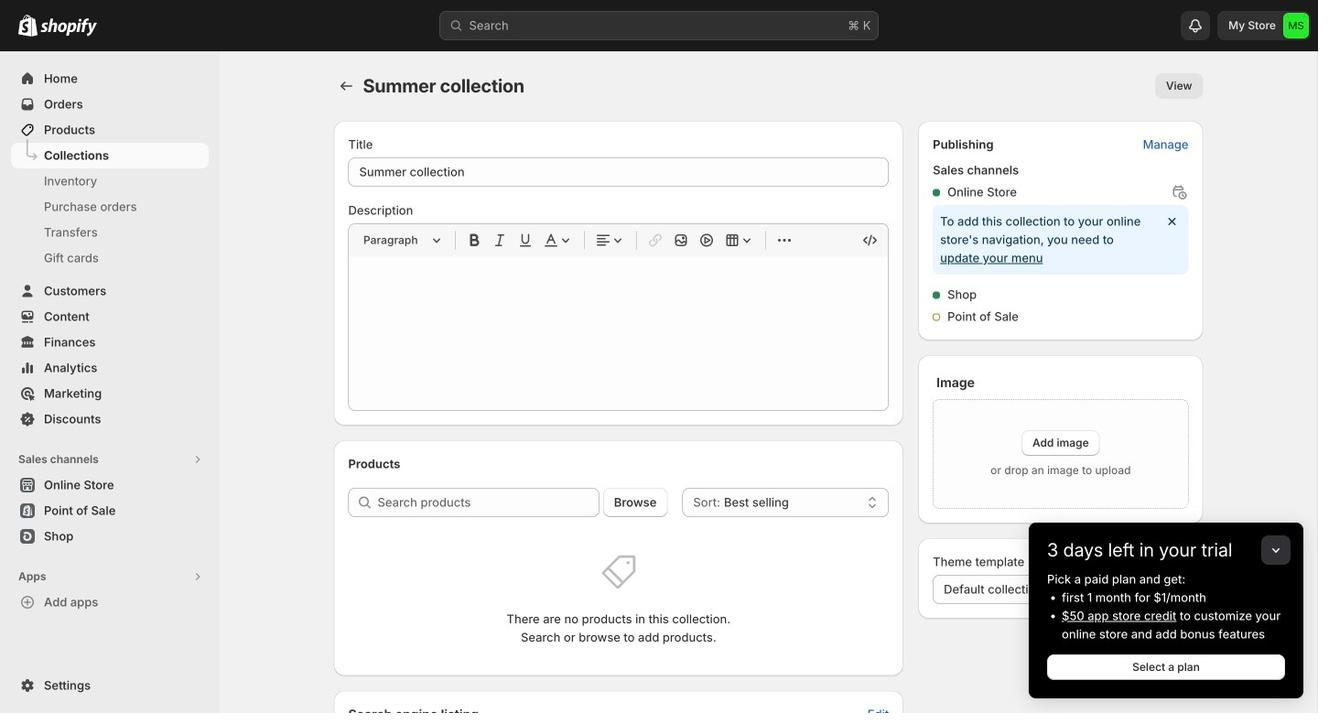 Task type: describe. For each thing, give the bounding box(es) containing it.
shopify image
[[18, 14, 38, 36]]



Task type: vqa. For each thing, say whether or not it's contained in the screenshot.
Shopify icon on the left top of the page
yes



Task type: locate. For each thing, give the bounding box(es) containing it.
e.g. Summer collection, Under $100, Staff picks text field
[[348, 157, 889, 187]]

Search products text field
[[378, 488, 599, 517]]

shopify image
[[40, 18, 97, 36]]

status
[[933, 205, 1189, 275]]

no products image
[[600, 554, 637, 591]]

my store image
[[1284, 13, 1309, 38]]



